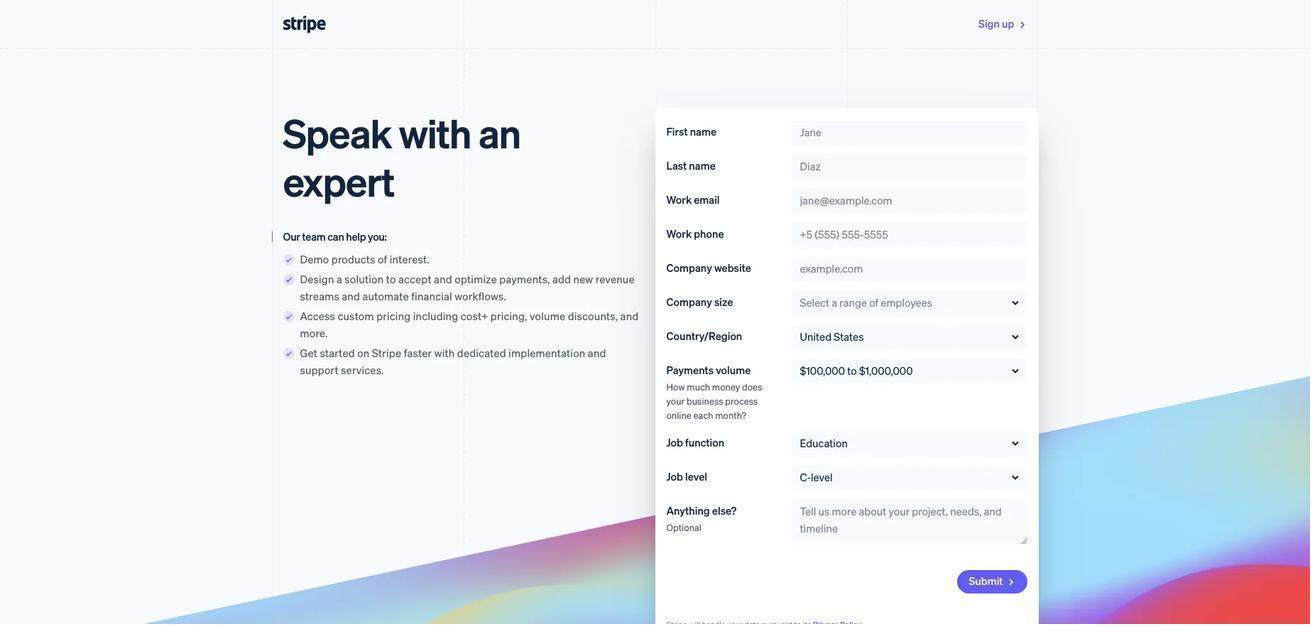 Task type: locate. For each thing, give the bounding box(es) containing it.
does
[[742, 381, 763, 393]]

Diaz text field
[[792, 154, 1028, 180]]

financial
[[411, 289, 452, 303]]

your
[[667, 395, 685, 407]]

discounts,
[[568, 309, 618, 323]]

money
[[712, 381, 740, 393]]

demo
[[300, 252, 329, 266]]

can
[[328, 229, 344, 244]]

demo products of interest.
[[300, 252, 430, 266]]

interest.
[[390, 252, 430, 266]]

access custom pricing including cost+ pricing, volume discounts, and more.
[[300, 309, 639, 340]]

of
[[378, 252, 387, 266]]

on
[[357, 346, 370, 360]]

with right faster
[[434, 346, 455, 360]]

expert
[[283, 156, 395, 206]]

streams
[[300, 289, 340, 303]]

business
[[687, 395, 724, 407]]

and down discounts,
[[588, 346, 606, 360]]

with inside get started on stripe faster with dedicated implementation and support services.
[[434, 346, 455, 360]]

with left the an
[[399, 107, 471, 158]]

country/region
[[667, 329, 743, 343]]

revenue
[[596, 272, 635, 286]]

with inside speak with an expert
[[399, 107, 471, 158]]

automate
[[363, 289, 409, 303]]

custom
[[338, 309, 374, 323]]

example.com text field
[[792, 256, 1028, 282]]

payments volume
[[667, 363, 751, 377]]

sign up
[[979, 16, 1017, 31]]

a
[[337, 272, 342, 286]]

0 vertical spatial with
[[399, 107, 471, 158]]

much
[[687, 381, 710, 393]]

submit
[[969, 574, 1006, 588]]

faster
[[404, 346, 432, 360]]

jane@example.com text field
[[792, 188, 1028, 214]]

and
[[434, 272, 452, 286], [342, 289, 360, 303], [621, 309, 639, 323], [588, 346, 606, 360]]

speak with an expert
[[283, 107, 521, 206]]

anything else? optional
[[667, 504, 737, 533]]

and right discounts,
[[621, 309, 639, 323]]

add
[[553, 272, 571, 286]]

and inside get started on stripe faster with dedicated implementation and support services.
[[588, 346, 606, 360]]

with
[[399, 107, 471, 158], [434, 346, 455, 360]]

first name
[[667, 124, 717, 139]]

get started on stripe faster with dedicated implementation and support services.
[[300, 346, 606, 377]]

company size
[[667, 295, 733, 309]]

services.
[[341, 363, 384, 377]]

stripe
[[372, 346, 402, 360]]

new
[[574, 272, 593, 286]]

our team can help you:
[[283, 229, 387, 244]]

cost+
[[461, 309, 488, 323]]

payments,
[[500, 272, 550, 286]]

and inside access custom pricing including cost+ pricing, volume discounts, and more.
[[621, 309, 639, 323]]

design a solution to accept and optimize payments, add new revenue streams and automate financial workflows.
[[300, 272, 635, 303]]

you:
[[368, 229, 387, 244]]

each month?
[[694, 409, 747, 421]]

get
[[300, 346, 318, 360]]

1 vertical spatial with
[[434, 346, 455, 360]]



Task type: vqa. For each thing, say whether or not it's contained in the screenshot.
can
yes



Task type: describe. For each thing, give the bounding box(es) containing it.
up
[[1002, 16, 1015, 31]]

and up financial
[[434, 272, 452, 286]]

speak
[[283, 107, 392, 158]]

company website
[[667, 261, 751, 275]]

stripe logo image
[[283, 16, 326, 33]]

anything else?
[[667, 504, 737, 518]]

access
[[300, 309, 335, 323]]

online
[[667, 409, 692, 421]]

an
[[479, 107, 521, 158]]

our
[[283, 229, 300, 244]]

team
[[302, 229, 326, 244]]

volume
[[530, 309, 566, 323]]

pricing,
[[491, 309, 528, 323]]

dedicated
[[457, 346, 506, 360]]

process
[[725, 395, 758, 407]]

work email
[[667, 193, 720, 207]]

optimize
[[455, 272, 497, 286]]

workflows.
[[455, 289, 506, 303]]

help
[[346, 229, 366, 244]]

solution
[[345, 272, 384, 286]]

to
[[386, 272, 396, 286]]

accept
[[399, 272, 432, 286]]

including
[[413, 309, 458, 323]]

last name
[[667, 158, 716, 173]]

stripe logo link
[[280, 13, 329, 36]]

implementation
[[509, 346, 586, 360]]

work phone
[[667, 227, 724, 241]]

more.
[[300, 326, 328, 340]]

design
[[300, 272, 334, 286]]

optional
[[667, 521, 702, 533]]

how
[[667, 381, 685, 393]]

job function
[[667, 435, 725, 450]]

products
[[332, 252, 375, 266]]

payments volume how much money does your business process online each month?
[[667, 363, 763, 421]]

submit button
[[958, 570, 1028, 594]]

sign
[[979, 16, 1000, 31]]

started
[[320, 346, 355, 360]]

support
[[300, 363, 339, 377]]

job level
[[667, 470, 707, 484]]

sign up link
[[979, 13, 1028, 36]]

pricing
[[377, 309, 411, 323]]

and up 'custom'
[[342, 289, 360, 303]]

Tell us more about your project, needs, and timeline text field
[[792, 499, 1028, 545]]

Jane text field
[[792, 120, 1028, 146]]



